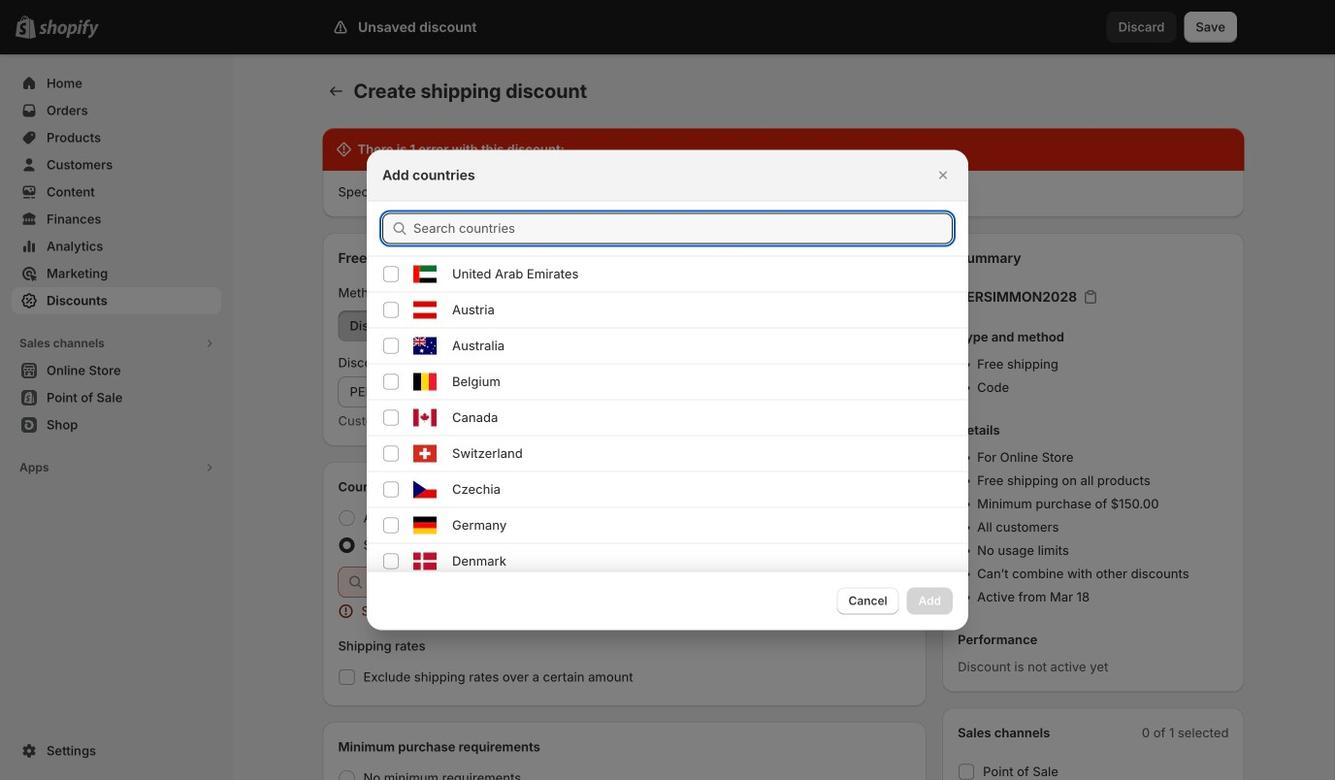 Task type: vqa. For each thing, say whether or not it's contained in the screenshot.
Dialog
yes



Task type: locate. For each thing, give the bounding box(es) containing it.
shopify image
[[39, 19, 99, 39]]

dialog
[[0, 150, 1335, 780]]



Task type: describe. For each thing, give the bounding box(es) containing it.
Search countries text field
[[413, 213, 953, 244]]



